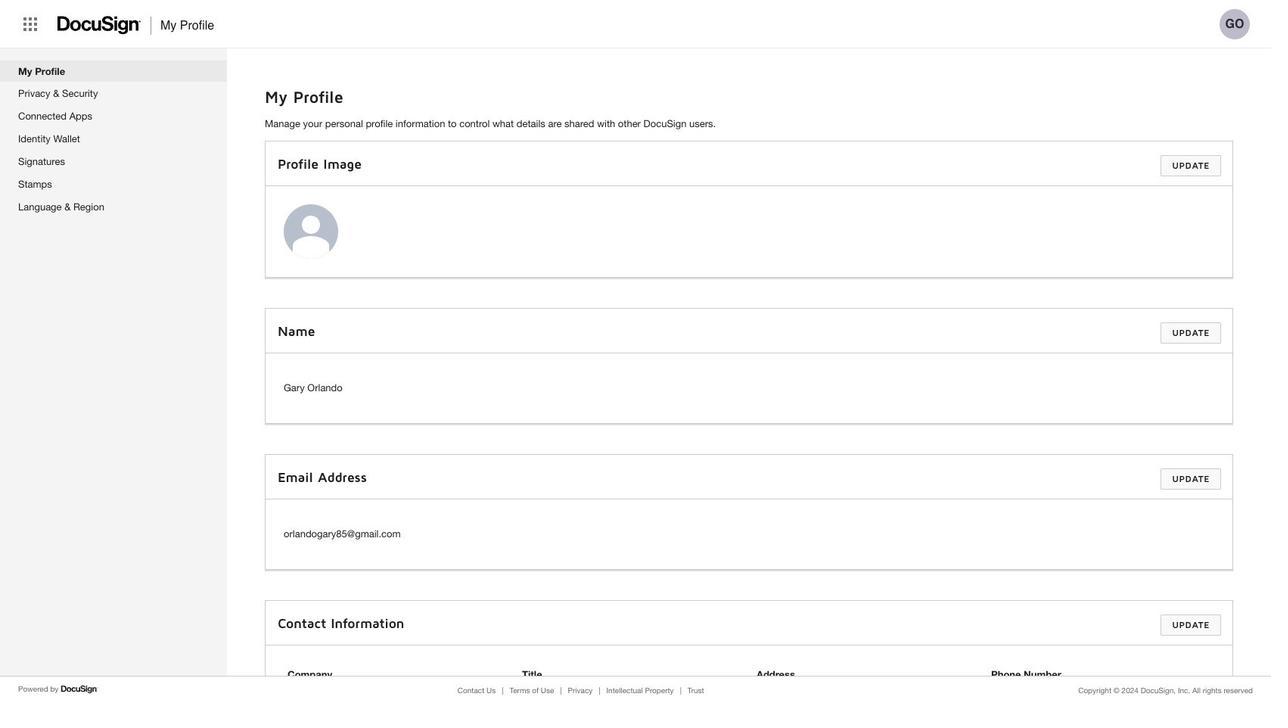 Task type: locate. For each thing, give the bounding box(es) containing it.
1 vertical spatial docusign image
[[61, 684, 99, 696]]

default profile image element
[[284, 204, 338, 259]]

0 vertical spatial docusign image
[[58, 12, 142, 39]]

docusign image
[[58, 12, 142, 39], [61, 684, 99, 696]]



Task type: describe. For each thing, give the bounding box(es) containing it.
default profile image image
[[284, 204, 338, 259]]



